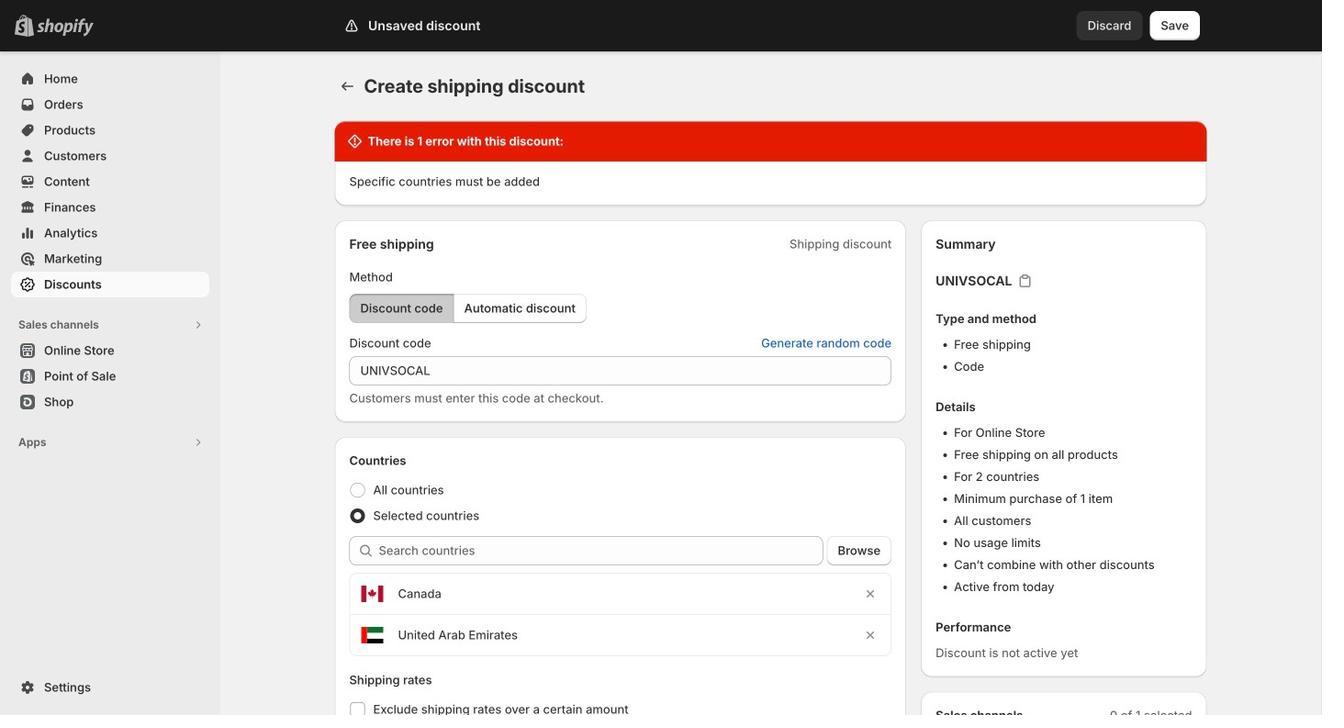 Task type: describe. For each thing, give the bounding box(es) containing it.
Search countries text field
[[379, 536, 823, 566]]



Task type: vqa. For each thing, say whether or not it's contained in the screenshot.
K
no



Task type: locate. For each thing, give the bounding box(es) containing it.
None text field
[[349, 356, 892, 386]]

shopify image
[[37, 18, 94, 37]]



